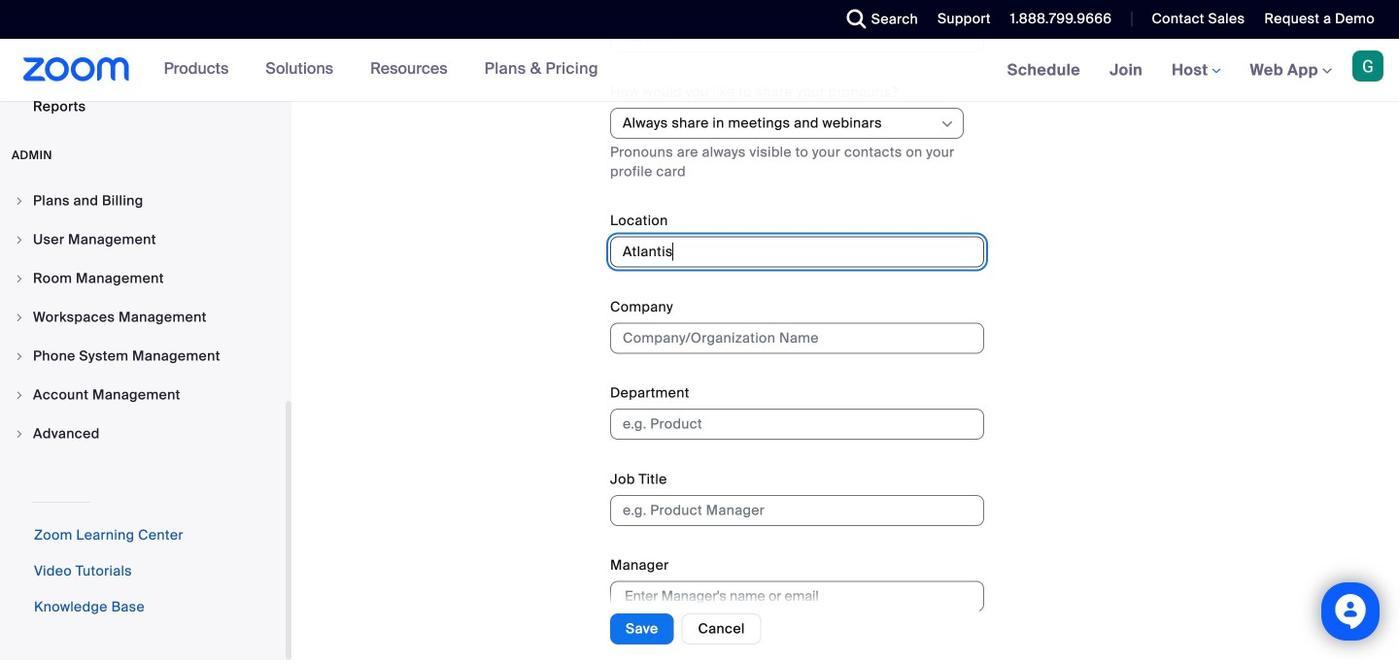 Task type: locate. For each thing, give the bounding box(es) containing it.
4 right image from the top
[[14, 428, 25, 440]]

2 right image from the top
[[14, 273, 25, 285]]

product information navigation
[[149, 39, 613, 101]]

4 menu item from the top
[[0, 299, 286, 336]]

banner
[[0, 39, 1399, 102]]

2 vertical spatial right image
[[14, 390, 25, 401]]

right image
[[14, 195, 25, 207], [14, 273, 25, 285], [14, 312, 25, 324], [14, 428, 25, 440]]

1 menu item from the top
[[0, 183, 286, 220]]

7 menu item from the top
[[0, 416, 286, 453]]

e.g. San Jose text field
[[610, 237, 984, 268]]

3 right image from the top
[[14, 390, 25, 401]]

right image
[[14, 234, 25, 246], [14, 351, 25, 362], [14, 390, 25, 401]]

5 menu item from the top
[[0, 338, 286, 375]]

0 vertical spatial right image
[[14, 234, 25, 246]]

menu item
[[0, 183, 286, 220], [0, 222, 286, 258], [0, 260, 286, 297], [0, 299, 286, 336], [0, 338, 286, 375], [0, 377, 286, 414], [0, 416, 286, 453]]

1 right image from the top
[[14, 234, 25, 246]]

1 vertical spatial right image
[[14, 351, 25, 362]]

show options image
[[939, 117, 955, 132]]

2 menu item from the top
[[0, 222, 286, 258]]



Task type: vqa. For each thing, say whether or not it's contained in the screenshot.
Edit user photo
no



Task type: describe. For each thing, give the bounding box(es) containing it.
profile picture image
[[1352, 51, 1383, 82]]

meetings navigation
[[993, 39, 1399, 102]]

2 right image from the top
[[14, 351, 25, 362]]

zoom logo image
[[23, 57, 130, 82]]

e.g. Product Manager text field
[[610, 495, 984, 526]]

6 menu item from the top
[[0, 377, 286, 414]]

3 menu item from the top
[[0, 260, 286, 297]]

admin menu menu
[[0, 183, 286, 455]]

e.g. Product text field
[[610, 409, 984, 440]]

Company/Organization Name text field
[[610, 323, 984, 354]]

3 right image from the top
[[14, 312, 25, 324]]

Pronouns text field
[[610, 22, 984, 53]]

1 right image from the top
[[14, 195, 25, 207]]



